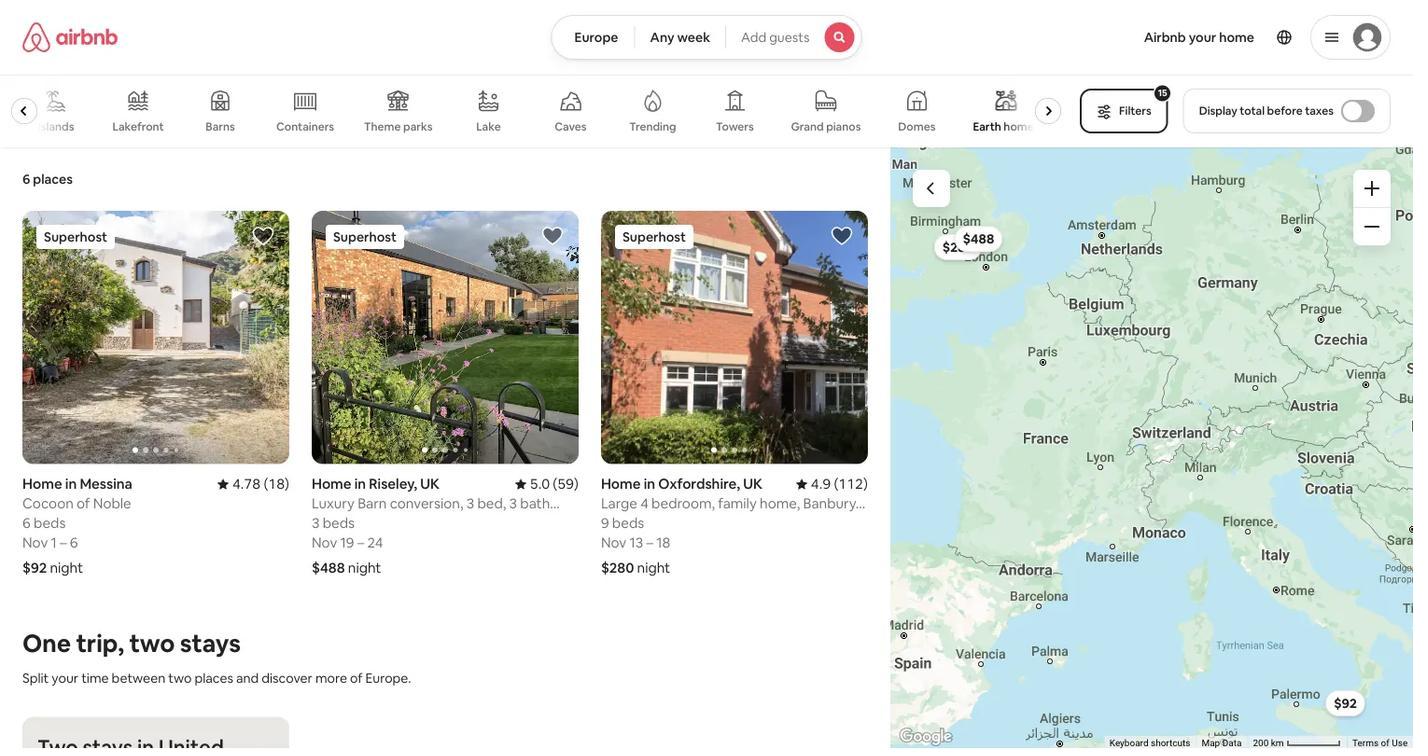 Task type: describe. For each thing, give the bounding box(es) containing it.
google map
showing 3 stays. region
[[891, 148, 1414, 750]]

24
[[367, 534, 383, 553]]

cocoon
[[22, 495, 74, 513]]

islands
[[38, 120, 75, 134]]

13
[[630, 534, 644, 553]]

lake
[[477, 120, 502, 134]]

keyboard shortcuts
[[1110, 738, 1191, 750]]

split
[[22, 670, 49, 687]]

2 vertical spatial 6
[[70, 534, 78, 553]]

nov for nov 13 – 18
[[601, 534, 627, 553]]

15
[[1159, 87, 1168, 99]]

display total before taxes button
[[1184, 89, 1392, 134]]

use
[[1393, 738, 1408, 750]]

home for home in oxfordshire, uk
[[601, 476, 641, 494]]

night for $488
[[348, 560, 381, 578]]

terms of use
[[1353, 738, 1408, 750]]

4.78 out of 5 average rating,  18 reviews image
[[218, 476, 289, 494]]

$92 button
[[1326, 691, 1366, 717]]

split your time between two places and discover more of europe.
[[22, 670, 411, 687]]

4.9 out of 5 average rating,  112 reviews image
[[796, 476, 868, 494]]

theme
[[365, 120, 402, 134]]

group for home in messina
[[22, 211, 289, 465]]

one
[[22, 628, 71, 660]]

$92 inside home in messina cocoon of noble 6 beds nov 1 – 6 $92 night
[[22, 560, 47, 578]]

– for nov 19 – 24
[[357, 534, 364, 553]]

noble
[[93, 495, 131, 513]]

uk for home in riseley, uk
[[421, 476, 440, 494]]

– for nov 13 – 18
[[647, 534, 654, 553]]

barns
[[206, 120, 236, 134]]

europe
[[575, 29, 619, 46]]

shortcuts
[[1151, 738, 1191, 750]]

taxes
[[1306, 104, 1335, 118]]

home in riseley, uk
[[312, 476, 440, 494]]

1 vertical spatial 6
[[22, 515, 31, 533]]

1 vertical spatial of
[[350, 670, 363, 687]]

$280 inside 9 beds nov 13 – 18 $280 night
[[601, 560, 634, 578]]

messina
[[80, 476, 133, 494]]

any week button
[[635, 15, 727, 60]]

4.9
[[811, 476, 831, 494]]

map data
[[1202, 738, 1242, 750]]

beds for 3
[[323, 515, 355, 533]]

discover
[[262, 670, 313, 687]]

earth
[[974, 120, 1002, 134]]

profile element
[[885, 0, 1392, 75]]

home for home in messina cocoon of noble 6 beds nov 1 – 6 $92 night
[[22, 476, 62, 494]]

domes
[[899, 120, 937, 134]]

200 km button
[[1248, 737, 1348, 750]]

theme parks
[[365, 120, 433, 134]]

add
[[742, 29, 767, 46]]

1
[[51, 534, 57, 553]]

oxfordshire,
[[659, 476, 741, 494]]

$92 inside button
[[1335, 696, 1358, 713]]

5.0 (59)
[[530, 476, 579, 494]]

0 vertical spatial 6
[[22, 171, 30, 188]]

add to wishlist: home in messina image
[[252, 225, 275, 248]]

6 places
[[22, 171, 73, 188]]

200
[[1254, 738, 1269, 750]]

3 beds nov 19 – 24 $488 night
[[312, 515, 383, 578]]

beds for 9
[[613, 515, 645, 533]]

map data button
[[1202, 737, 1242, 750]]

stays
[[180, 628, 241, 660]]

europe.
[[366, 670, 411, 687]]

2 vertical spatial of
[[1382, 738, 1390, 750]]

homes
[[1005, 120, 1040, 134]]

night inside home in messina cocoon of noble 6 beds nov 1 – 6 $92 night
[[50, 560, 83, 578]]

$488 inside 3 beds nov 19 – 24 $488 night
[[312, 560, 345, 578]]

caves
[[555, 120, 588, 134]]

filters button
[[1081, 89, 1169, 134]]

any week
[[651, 29, 711, 46]]

airbnb your home link
[[1133, 18, 1266, 57]]

in for riseley,
[[355, 476, 366, 494]]

total
[[1241, 104, 1266, 118]]

between
[[112, 670, 165, 687]]

beds inside home in messina cocoon of noble 6 beds nov 1 – 6 $92 night
[[34, 515, 66, 533]]

airbnb
[[1145, 29, 1187, 46]]

night for $280
[[637, 560, 671, 578]]

add to wishlist: home in oxfordshire, uk image
[[831, 225, 853, 248]]

time
[[81, 670, 109, 687]]



Task type: vqa. For each thing, say whether or not it's contained in the screenshot.
3rd night from left
yes



Task type: locate. For each thing, give the bounding box(es) containing it.
1 home from the left
[[22, 476, 62, 494]]

night
[[50, 560, 83, 578], [348, 560, 381, 578], [637, 560, 671, 578]]

1 horizontal spatial nov
[[312, 534, 337, 553]]

$280
[[943, 239, 974, 256], [601, 560, 634, 578]]

0 horizontal spatial home
[[22, 476, 62, 494]]

places down islands
[[33, 171, 73, 188]]

0 horizontal spatial $92
[[22, 560, 47, 578]]

0 vertical spatial places
[[33, 171, 73, 188]]

in
[[65, 476, 77, 494], [355, 476, 366, 494], [644, 476, 656, 494]]

1 horizontal spatial uk
[[744, 476, 763, 494]]

nov down 9
[[601, 534, 627, 553]]

0 horizontal spatial –
[[60, 534, 67, 553]]

1 horizontal spatial night
[[348, 560, 381, 578]]

$488 inside $488 $280
[[963, 231, 995, 248]]

0 horizontal spatial your
[[52, 670, 79, 687]]

9 beds nov 13 – 18 $280 night
[[601, 515, 671, 578]]

more
[[316, 670, 347, 687]]

add to wishlist: home in riseley, uk image
[[542, 225, 564, 248]]

3 nov from the left
[[601, 534, 627, 553]]

towers
[[717, 120, 755, 134]]

riseley,
[[369, 476, 418, 494]]

4.78 (18)
[[232, 476, 289, 494]]

1 night from the left
[[50, 560, 83, 578]]

3 – from the left
[[647, 534, 654, 553]]

places left and
[[195, 670, 233, 687]]

and
[[236, 670, 259, 687]]

0 horizontal spatial $280
[[601, 560, 634, 578]]

2 horizontal spatial of
[[1382, 738, 1390, 750]]

6
[[22, 171, 30, 188], [22, 515, 31, 533], [70, 534, 78, 553]]

1 vertical spatial $280
[[601, 560, 634, 578]]

two right between
[[168, 670, 192, 687]]

2 uk from the left
[[744, 476, 763, 494]]

$92 up terms
[[1335, 696, 1358, 713]]

uk for home in oxfordshire, uk
[[744, 476, 763, 494]]

0 horizontal spatial $488
[[312, 560, 345, 578]]

grand pianos
[[792, 120, 862, 134]]

one trip, two stays
[[22, 628, 241, 660]]

0 horizontal spatial of
[[77, 495, 90, 513]]

night inside 3 beds nov 19 – 24 $488 night
[[348, 560, 381, 578]]

in for oxfordshire,
[[644, 476, 656, 494]]

guests
[[770, 29, 810, 46]]

1 beds from the left
[[34, 515, 66, 533]]

grand
[[792, 120, 825, 134]]

0 vertical spatial $488
[[963, 231, 995, 248]]

trip,
[[76, 628, 124, 660]]

$280 button
[[935, 234, 983, 261]]

1 horizontal spatial home
[[312, 476, 352, 494]]

1 horizontal spatial of
[[350, 670, 363, 687]]

add guests
[[742, 29, 810, 46]]

1 vertical spatial $92
[[1335, 696, 1358, 713]]

group for home in riseley, uk
[[312, 211, 579, 465]]

containers
[[277, 120, 335, 134]]

nov inside 9 beds nov 13 – 18 $280 night
[[601, 534, 627, 553]]

0 horizontal spatial nov
[[22, 534, 48, 553]]

$92
[[22, 560, 47, 578], [1335, 696, 1358, 713]]

2 horizontal spatial nov
[[601, 534, 627, 553]]

your inside profile element
[[1189, 29, 1217, 46]]

3
[[312, 515, 320, 533]]

3 in from the left
[[644, 476, 656, 494]]

uk right oxfordshire,
[[744, 476, 763, 494]]

(59)
[[553, 476, 579, 494]]

trending
[[630, 120, 677, 134]]

$280 inside $488 $280
[[943, 239, 974, 256]]

parks
[[404, 120, 433, 134]]

(18)
[[264, 476, 289, 494]]

1 – from the left
[[60, 534, 67, 553]]

any
[[651, 29, 675, 46]]

None search field
[[552, 15, 862, 60]]

1 horizontal spatial $488
[[963, 231, 995, 248]]

(112)
[[834, 476, 868, 494]]

– inside 3 beds nov 19 – 24 $488 night
[[357, 534, 364, 553]]

home
[[1220, 29, 1255, 46]]

display
[[1200, 104, 1238, 118]]

1 horizontal spatial beds
[[323, 515, 355, 533]]

places
[[33, 171, 73, 188], [195, 670, 233, 687]]

night down 1
[[50, 560, 83, 578]]

pianos
[[827, 120, 862, 134]]

in for messina
[[65, 476, 77, 494]]

week
[[678, 29, 711, 46]]

beds inside 9 beds nov 13 – 18 $280 night
[[613, 515, 645, 533]]

beds inside 3 beds nov 19 – 24 $488 night
[[323, 515, 355, 533]]

– inside 9 beds nov 13 – 18 $280 night
[[647, 534, 654, 553]]

1 horizontal spatial $92
[[1335, 696, 1358, 713]]

airbnb your home
[[1145, 29, 1255, 46]]

$488 $280
[[943, 231, 995, 256]]

beds
[[34, 515, 66, 533], [323, 515, 355, 533], [613, 515, 645, 533]]

$488 button
[[955, 226, 1003, 252]]

2 home from the left
[[312, 476, 352, 494]]

1 horizontal spatial –
[[357, 534, 364, 553]]

uk
[[421, 476, 440, 494], [744, 476, 763, 494]]

2 beds from the left
[[323, 515, 355, 533]]

1 vertical spatial $488
[[312, 560, 345, 578]]

map
[[1202, 738, 1221, 750]]

18
[[657, 534, 671, 553]]

beds down cocoon at the bottom left of page
[[34, 515, 66, 533]]

2 nov from the left
[[312, 534, 337, 553]]

europe button
[[552, 15, 636, 60]]

night inside 9 beds nov 13 – 18 $280 night
[[637, 560, 671, 578]]

1 vertical spatial two
[[168, 670, 192, 687]]

filters
[[1120, 104, 1152, 118]]

home in oxfordshire, uk
[[601, 476, 763, 494]]

– inside home in messina cocoon of noble 6 beds nov 1 – 6 $92 night
[[60, 534, 67, 553]]

5.0
[[530, 476, 550, 494]]

of
[[77, 495, 90, 513], [350, 670, 363, 687], [1382, 738, 1390, 750]]

in inside home in messina cocoon of noble 6 beds nov 1 – 6 $92 night
[[65, 476, 77, 494]]

3 beds from the left
[[613, 515, 645, 533]]

home up 9
[[601, 476, 641, 494]]

4.9 (112)
[[811, 476, 868, 494]]

two
[[129, 628, 175, 660], [168, 670, 192, 687]]

home up 3
[[312, 476, 352, 494]]

of inside home in messina cocoon of noble 6 beds nov 1 – 6 $92 night
[[77, 495, 90, 513]]

home inside home in messina cocoon of noble 6 beds nov 1 – 6 $92 night
[[22, 476, 62, 494]]

2 horizontal spatial night
[[637, 560, 671, 578]]

0 vertical spatial of
[[77, 495, 90, 513]]

nov inside home in messina cocoon of noble 6 beds nov 1 – 6 $92 night
[[22, 534, 48, 553]]

0 horizontal spatial in
[[65, 476, 77, 494]]

zoom in image
[[1365, 181, 1380, 196]]

1 nov from the left
[[22, 534, 48, 553]]

beds up 13
[[613, 515, 645, 533]]

keyboard
[[1110, 738, 1149, 750]]

beds up 19
[[323, 515, 355, 533]]

group for home in oxfordshire, uk
[[601, 211, 868, 465]]

19
[[340, 534, 354, 553]]

1 uk from the left
[[421, 476, 440, 494]]

2 – from the left
[[357, 534, 364, 553]]

200 km
[[1254, 738, 1287, 750]]

of left use
[[1382, 738, 1390, 750]]

2 horizontal spatial in
[[644, 476, 656, 494]]

1 vertical spatial places
[[195, 670, 233, 687]]

two up between
[[129, 628, 175, 660]]

0 vertical spatial $280
[[943, 239, 974, 256]]

2 in from the left
[[355, 476, 366, 494]]

your for time
[[52, 670, 79, 687]]

1 in from the left
[[65, 476, 77, 494]]

2 horizontal spatial beds
[[613, 515, 645, 533]]

home up cocoon at the bottom left of page
[[22, 476, 62, 494]]

3 home from the left
[[601, 476, 641, 494]]

data
[[1223, 738, 1242, 750]]

– right 19
[[357, 534, 364, 553]]

5.0 out of 5 average rating,  59 reviews image
[[515, 476, 579, 494]]

km
[[1272, 738, 1284, 750]]

1 horizontal spatial places
[[195, 670, 233, 687]]

– right 1
[[60, 534, 67, 553]]

nov for nov 19 – 24
[[312, 534, 337, 553]]

0 horizontal spatial places
[[33, 171, 73, 188]]

of right more
[[350, 670, 363, 687]]

9
[[601, 515, 609, 533]]

earth homes
[[974, 120, 1040, 134]]

–
[[60, 534, 67, 553], [357, 534, 364, 553], [647, 534, 654, 553]]

night down 18
[[637, 560, 671, 578]]

display total before taxes
[[1200, 104, 1335, 118]]

nov left 1
[[22, 534, 48, 553]]

4.78
[[232, 476, 261, 494]]

2 horizontal spatial home
[[601, 476, 641, 494]]

none search field containing europe
[[552, 15, 862, 60]]

in left riseley,
[[355, 476, 366, 494]]

1 horizontal spatial $280
[[943, 239, 974, 256]]

group containing islands
[[0, 75, 1069, 148]]

keyboard shortcuts button
[[1110, 737, 1191, 750]]

1 vertical spatial your
[[52, 670, 79, 687]]

terms
[[1353, 738, 1379, 750]]

$488
[[963, 231, 995, 248], [312, 560, 345, 578]]

home
[[22, 476, 62, 494], [312, 476, 352, 494], [601, 476, 641, 494]]

in left oxfordshire,
[[644, 476, 656, 494]]

1 horizontal spatial your
[[1189, 29, 1217, 46]]

0 horizontal spatial uk
[[421, 476, 440, 494]]

2 night from the left
[[348, 560, 381, 578]]

2 horizontal spatial –
[[647, 534, 654, 553]]

zoom out image
[[1365, 219, 1380, 234]]

group
[[0, 75, 1069, 148], [22, 211, 289, 465], [312, 211, 579, 465], [601, 211, 868, 465]]

of left noble
[[77, 495, 90, 513]]

home for home in riseley, uk
[[312, 476, 352, 494]]

$92 down cocoon at the bottom left of page
[[22, 560, 47, 578]]

your for home
[[1189, 29, 1217, 46]]

nov
[[22, 534, 48, 553], [312, 534, 337, 553], [601, 534, 627, 553]]

0 vertical spatial $92
[[22, 560, 47, 578]]

nov down 3
[[312, 534, 337, 553]]

google image
[[895, 726, 957, 750]]

terms of use link
[[1353, 738, 1408, 750]]

0 horizontal spatial night
[[50, 560, 83, 578]]

lakefront
[[113, 120, 164, 134]]

0 vertical spatial two
[[129, 628, 175, 660]]

0 vertical spatial your
[[1189, 29, 1217, 46]]

your right split
[[52, 670, 79, 687]]

– right 13
[[647, 534, 654, 553]]

0 horizontal spatial beds
[[34, 515, 66, 533]]

nov inside 3 beds nov 19 – 24 $488 night
[[312, 534, 337, 553]]

add guests button
[[726, 15, 862, 60]]

before
[[1268, 104, 1303, 118]]

3 night from the left
[[637, 560, 671, 578]]

your left home
[[1189, 29, 1217, 46]]

night down 24
[[348, 560, 381, 578]]

in up cocoon at the bottom left of page
[[65, 476, 77, 494]]

1 horizontal spatial in
[[355, 476, 366, 494]]

uk right riseley,
[[421, 476, 440, 494]]

home in messina cocoon of noble 6 beds nov 1 – 6 $92 night
[[22, 476, 133, 578]]



